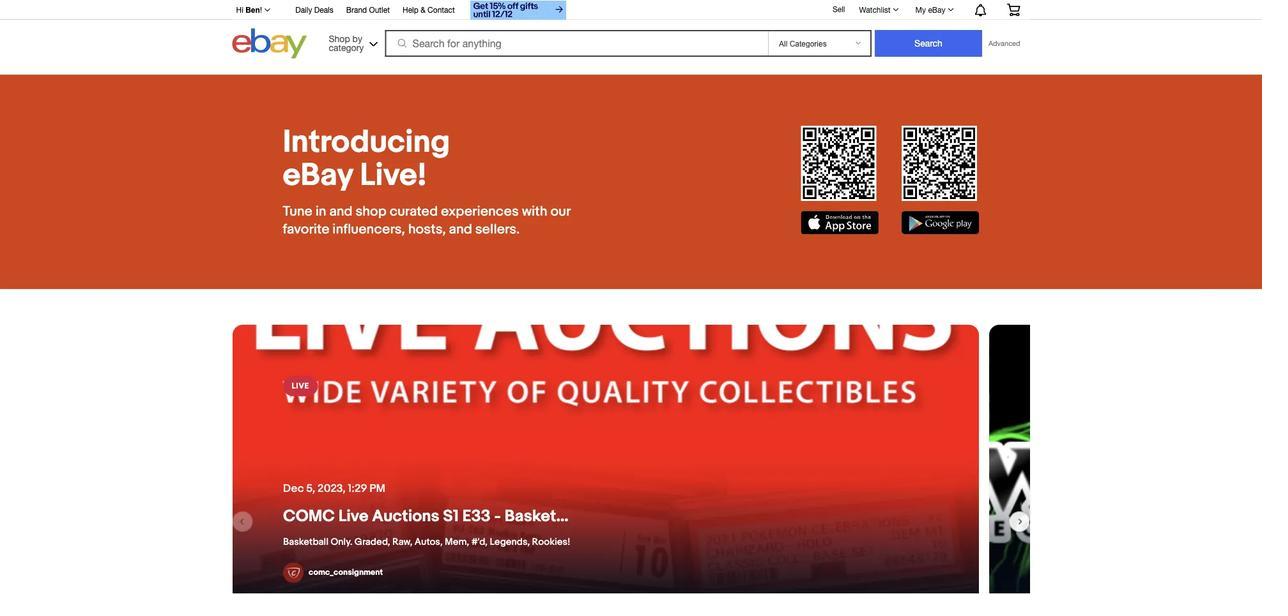 Task type: locate. For each thing, give the bounding box(es) containing it.
rookies!
[[532, 537, 570, 549]]

watchlist
[[859, 5, 891, 14]]

account navigation
[[229, 0, 1030, 21]]

and
[[329, 203, 353, 220], [449, 221, 472, 238]]

0 vertical spatial ebay
[[928, 5, 946, 14]]

sell link
[[827, 5, 851, 13]]

only.
[[330, 537, 352, 549]]

ebay right my
[[928, 5, 946, 14]]

get an extra 15% off image
[[470, 1, 566, 20]]

0 vertical spatial basketball
[[504, 507, 584, 527]]

raw,
[[392, 537, 412, 549]]

advanced
[[989, 39, 1020, 48]]

!
[[260, 6, 262, 14]]

comc_consignment image
[[283, 563, 303, 584]]

my ebay link
[[909, 2, 960, 17]]

&
[[421, 5, 425, 14]]

comc
[[283, 507, 335, 527]]

1 vertical spatial and
[[449, 221, 472, 238]]

brand outlet link
[[346, 4, 390, 18]]

live
[[291, 382, 309, 392], [338, 507, 368, 527]]

graded,
[[354, 537, 390, 549]]

0 vertical spatial and
[[329, 203, 353, 220]]

1 horizontal spatial ebay
[[928, 5, 946, 14]]

live!
[[360, 157, 427, 195]]

ebay inside introducing ebay live!
[[283, 157, 353, 195]]

-
[[494, 507, 501, 527]]

0 horizontal spatial ebay
[[283, 157, 353, 195]]

with
[[522, 203, 547, 220]]

1:29
[[348, 483, 367, 496]]

1 qrcode image from the left
[[801, 126, 877, 201]]

and down experiences
[[449, 221, 472, 238]]

basketball
[[504, 507, 584, 527], [283, 537, 328, 549]]

autos,
[[414, 537, 442, 549]]

ebay up in
[[283, 157, 353, 195]]

tune
[[283, 203, 312, 220]]

daily deals link
[[295, 4, 333, 18]]

dec
[[283, 483, 304, 496]]

e33
[[462, 507, 490, 527]]

ben
[[246, 6, 260, 14]]

influencers,
[[333, 221, 405, 238]]

event
[[587, 507, 629, 527]]

brand outlet
[[346, 5, 390, 14]]

pm
[[369, 483, 385, 496]]

1 vertical spatial basketball
[[283, 537, 328, 549]]

(day
[[633, 507, 666, 527]]

0 horizontal spatial qrcode image
[[801, 126, 877, 201]]

1 horizontal spatial live
[[338, 507, 368, 527]]

none submit inside shop by category banner
[[875, 30, 982, 57]]

dec 5, 2023, 1:29 pm
[[283, 483, 385, 496]]

shop by category
[[329, 33, 364, 53]]

1 horizontal spatial qrcode image
[[902, 126, 977, 201]]

daily deals
[[295, 5, 333, 14]]

my
[[916, 5, 926, 14]]

my ebay
[[916, 5, 946, 14]]

0 horizontal spatial live
[[291, 382, 309, 392]]

0 vertical spatial live
[[291, 382, 309, 392]]

brand
[[346, 5, 367, 14]]

0 horizontal spatial basketball
[[283, 537, 328, 549]]

mem,
[[444, 537, 469, 549]]

legends,
[[489, 537, 530, 549]]

1 vertical spatial ebay
[[283, 157, 353, 195]]

contact
[[428, 5, 455, 14]]

hi ben !
[[236, 6, 262, 14]]

by
[[353, 33, 362, 44]]

hosts,
[[408, 221, 446, 238]]

your shopping cart image
[[1006, 3, 1021, 16]]

and right in
[[329, 203, 353, 220]]

basketball down comc in the bottom left of the page
[[283, 537, 328, 549]]

qrcode image
[[801, 126, 877, 201], [902, 126, 977, 201]]

sellers.
[[475, 221, 520, 238]]

deals
[[314, 5, 333, 14]]

ebay
[[928, 5, 946, 14], [283, 157, 353, 195]]

basketball up rookies!
[[504, 507, 584, 527]]

introducing<br/>ebay live! element
[[283, 123, 595, 195]]

ebay inside account navigation
[[928, 5, 946, 14]]

daily
[[295, 5, 312, 14]]

shop
[[329, 33, 350, 44]]

None submit
[[875, 30, 982, 57]]



Task type: describe. For each thing, give the bounding box(es) containing it.
help
[[403, 5, 419, 14]]

0 horizontal spatial and
[[329, 203, 353, 220]]

#'d,
[[471, 537, 487, 549]]

introducing ebay live!
[[283, 123, 450, 195]]

ebay for introducing
[[283, 157, 353, 195]]

curated
[[390, 203, 438, 220]]

1 horizontal spatial and
[[449, 221, 472, 238]]

2023,
[[317, 483, 345, 496]]

Search for anything text field
[[387, 31, 766, 56]]

comc_consignment link
[[283, 563, 383, 584]]

comc_consignment
[[308, 568, 383, 578]]

introducing
[[283, 123, 450, 161]]

stream)
[[669, 507, 728, 527]]

1 horizontal spatial basketball
[[504, 507, 584, 527]]

ebay for my
[[928, 5, 946, 14]]

basketball only. graded, raw, autos, mem, #'d, legends, rookies!
[[283, 537, 570, 549]]

help & contact link
[[403, 4, 455, 18]]

category
[[329, 42, 364, 53]]

experiences
[[441, 203, 519, 220]]

shop by category button
[[323, 28, 381, 56]]

watchlist link
[[852, 2, 905, 17]]

hi
[[236, 6, 243, 14]]

s1
[[443, 507, 458, 527]]

help & contact
[[403, 5, 455, 14]]

2 qrcode image from the left
[[902, 126, 977, 201]]

advanced link
[[982, 31, 1027, 56]]

auctions
[[372, 507, 439, 527]]

outlet
[[369, 5, 390, 14]]

tune in and shop curated experiences with our favorite influencers, hosts, and sellers.
[[283, 203, 570, 238]]

sell
[[833, 5, 845, 13]]

our
[[551, 203, 570, 220]]

in
[[316, 203, 326, 220]]

comc live auctions s1 e33 - basketball event (day stream)
[[283, 507, 728, 527]]

5,
[[306, 483, 315, 496]]

1 vertical spatial live
[[338, 507, 368, 527]]

shop by category banner
[[229, 0, 1030, 75]]

shop
[[356, 203, 387, 220]]

favorite
[[283, 221, 329, 238]]



Task type: vqa. For each thing, say whether or not it's contained in the screenshot.
included
no



